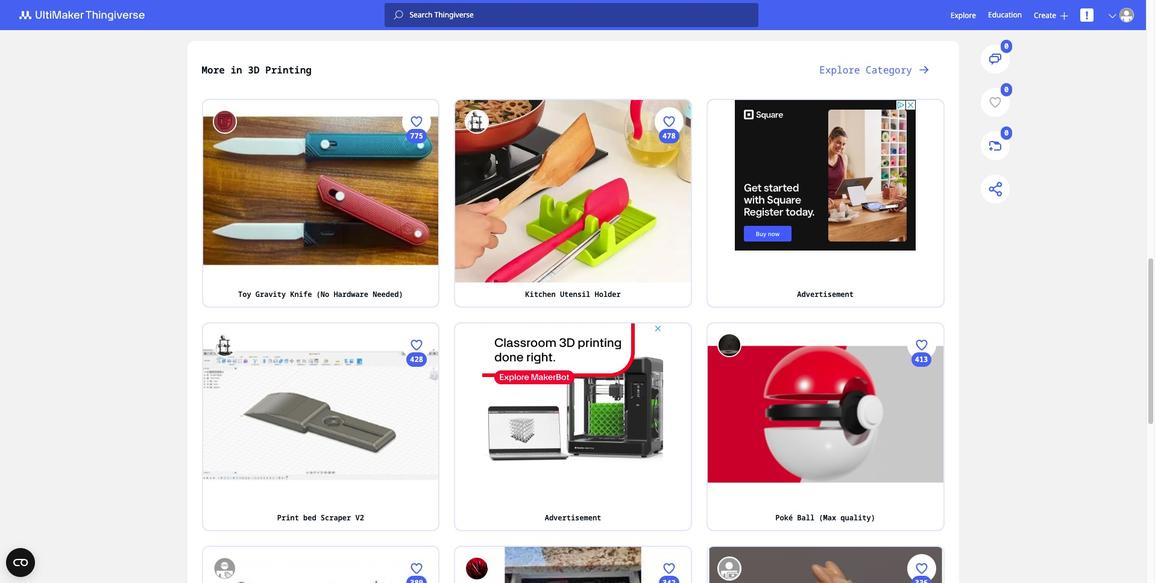 Task type: vqa. For each thing, say whether or not it's contained in the screenshot.
OpenSCAD Documentation - English
no



Task type: locate. For each thing, give the bounding box(es) containing it.
v2
[[355, 513, 364, 523]]

advertisement
[[797, 289, 854, 300], [545, 513, 601, 523]]

advertisement element
[[735, 100, 916, 251], [483, 324, 663, 474]]

more
[[202, 63, 225, 77]]

category
[[866, 63, 912, 77]]

0
[[1004, 41, 1009, 51], [1004, 85, 1009, 95], [1004, 128, 1009, 138], [667, 263, 671, 273]]

1 horizontal spatial advertisement
[[797, 289, 854, 300]]

plusicon image
[[1060, 12, 1068, 20]]

create button
[[1034, 10, 1068, 20]]

478
[[663, 131, 676, 141]]

0 vertical spatial advertisement
[[797, 289, 854, 300]]

explore left category
[[820, 63, 860, 77]]

toy
[[238, 289, 251, 300]]

advertisement for the left advertisement element
[[545, 513, 601, 523]]

413
[[915, 354, 928, 365]]

explore left education link
[[951, 10, 976, 20]]

avatar image for thumbnail representing dancing toothles meme
[[717, 557, 741, 581]]

avatar image for thumbnail representing toy gravity knife (no hardware needed)
[[213, 110, 237, 134]]

0 horizontal spatial explore
[[820, 63, 860, 77]]

0 horizontal spatial advertisement
[[545, 513, 601, 523]]

avatar image for thumbnail representing ustensil drawer organizer
[[465, 557, 489, 581]]

search control image
[[394, 10, 404, 20]]

775
[[410, 131, 423, 141]]

avatar image for thumbnail representing poké ball (max quality)
[[717, 333, 741, 357]]

explore for explore category
[[820, 63, 860, 77]]

1 vertical spatial explore
[[820, 63, 860, 77]]

1 vertical spatial advertisement element
[[483, 324, 663, 474]]

toy gravity knife (no hardware needed)
[[238, 289, 403, 300]]

1 horizontal spatial advertisement element
[[735, 100, 916, 251]]

avatar image
[[1120, 8, 1134, 22], [213, 110, 237, 134], [465, 110, 489, 134], [213, 333, 237, 357], [717, 333, 741, 357], [213, 557, 237, 581], [465, 557, 489, 581], [717, 557, 741, 581]]

explore category
[[820, 63, 912, 77]]

needed)
[[373, 289, 403, 300]]

(no
[[316, 289, 329, 300]]

explore for explore button in the right top of the page
[[951, 10, 976, 20]]

kitchen utensil holder
[[525, 289, 621, 300]]

thumbnail representing poké ball (max quality) image
[[708, 324, 943, 506]]

3d
[[248, 63, 260, 77]]

scraper
[[321, 513, 351, 523]]

explore inside explore category link
[[820, 63, 860, 77]]

1 vertical spatial advertisement
[[545, 513, 601, 523]]

quality)
[[841, 513, 875, 523]]

explore
[[951, 10, 976, 20], [820, 63, 860, 77]]

Search Thingiverse text field
[[404, 10, 759, 20]]

thumbnail representing dancing toothles meme image
[[708, 547, 943, 584]]

education link
[[988, 8, 1022, 22]]

knife
[[290, 289, 312, 300]]

thumbnail representing kitchen utensil holder image
[[455, 100, 691, 283]]

0 vertical spatial explore
[[951, 10, 976, 20]]

thumbnail representing ustensil drawer organizer image
[[455, 547, 691, 584]]

poké ball (max quality)
[[776, 513, 875, 523]]

education
[[988, 10, 1022, 20]]

1 horizontal spatial explore
[[951, 10, 976, 20]]

makerbot logo image
[[12, 8, 159, 22]]



Task type: describe. For each thing, give the bounding box(es) containing it.
! link
[[1080, 8, 1094, 22]]

holder
[[595, 289, 621, 300]]

428
[[410, 354, 423, 365]]

!
[[1085, 8, 1089, 22]]

(max
[[819, 513, 836, 523]]

gravity
[[256, 289, 286, 300]]

220
[[663, 197, 676, 207]]

bed
[[303, 513, 316, 523]]

more in 3d printing
[[202, 63, 312, 77]]

hardware
[[334, 289, 368, 300]]

in
[[231, 63, 242, 77]]

avatar image for thumbnail representing print bed scraper v2 at the bottom of page
[[213, 333, 237, 357]]

0 vertical spatial advertisement element
[[735, 100, 916, 251]]

kitchen
[[525, 289, 556, 300]]

avatar image for thumbnail representing colt  1911  cal 45
[[213, 557, 237, 581]]

kitchen utensil holder link
[[455, 283, 691, 307]]

open widget image
[[6, 549, 35, 578]]

print bed scraper v2 link
[[203, 506, 438, 530]]

advertisement for the topmost advertisement element
[[797, 289, 854, 300]]

create
[[1034, 10, 1056, 20]]

poké ball (max quality) link
[[708, 506, 943, 530]]

print bed scraper v2
[[277, 513, 364, 523]]

explore category link
[[805, 55, 944, 84]]

151
[[410, 420, 423, 431]]

print
[[277, 513, 299, 523]]

343
[[410, 197, 423, 207]]

thumbnail representing print bed scraper v2 image
[[203, 324, 438, 506]]

ball
[[797, 513, 815, 523]]

printing
[[265, 63, 312, 77]]

explore button
[[951, 10, 976, 20]]

thumbnail representing colt  1911  cal 45 image
[[203, 547, 438, 584]]

8
[[415, 263, 419, 273]]

0 horizontal spatial advertisement element
[[483, 324, 663, 474]]

thumbnail representing toy gravity knife (no hardware needed) image
[[203, 100, 438, 283]]

utensil
[[560, 289, 590, 300]]

avatar image for the thumbnail representing kitchen utensil holder at the top of the page
[[465, 110, 489, 134]]

toy gravity knife (no hardware needed) link
[[203, 283, 438, 307]]

poké
[[776, 513, 793, 523]]



